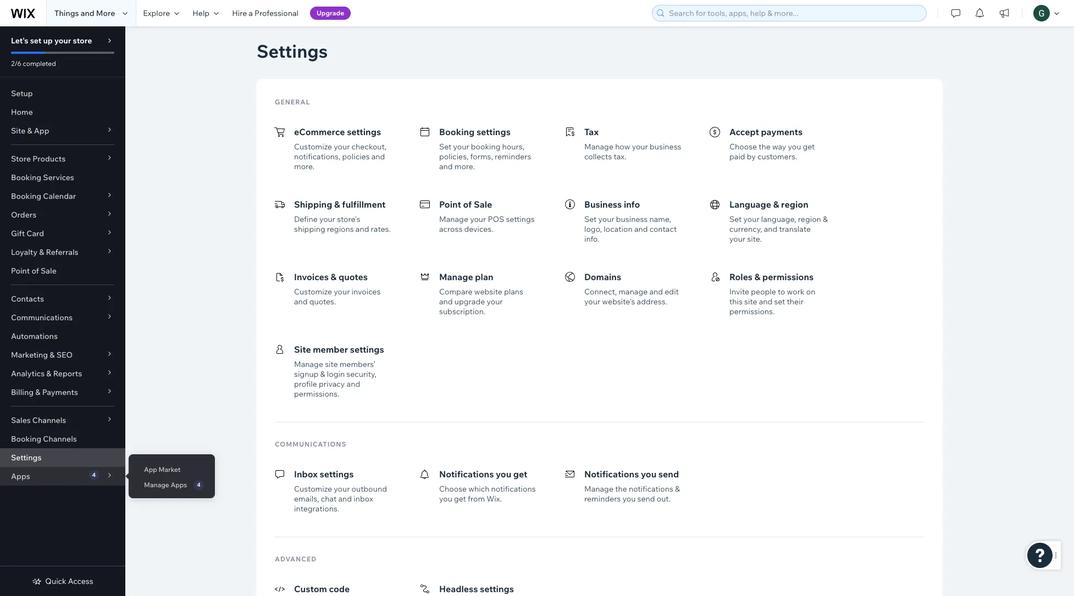 Task type: describe. For each thing, give the bounding box(es) containing it.
members'
[[340, 360, 376, 370]]

of for point of sale manage your pos settings across devices.
[[463, 199, 472, 210]]

customize for ecommerce
[[294, 142, 332, 152]]

reports
[[53, 369, 82, 379]]

custom code button
[[267, 576, 419, 597]]

settings inside sidebar element
[[11, 453, 41, 463]]

contact
[[650, 224, 677, 234]]

billing & payments button
[[0, 383, 125, 402]]

business
[[585, 199, 622, 210]]

& for region
[[774, 199, 780, 210]]

your inside ecommerce settings customize your checkout, notifications, policies and more.
[[334, 142, 350, 152]]

manage inside 'site member settings manage site members' signup & login security, profile privacy and permissions.'
[[294, 360, 323, 370]]

location
[[604, 224, 633, 234]]

2/6
[[11, 59, 21, 68]]

language
[[730, 199, 772, 210]]

manage inside the notifications you send manage the notifications & reminders you send out.
[[585, 485, 614, 495]]

set for business info
[[585, 215, 597, 224]]

orders button
[[0, 206, 125, 224]]

sales
[[11, 416, 31, 426]]

booking calendar
[[11, 191, 76, 201]]

address.
[[637, 297, 668, 307]]

advanced
[[275, 556, 317, 564]]

setup link
[[0, 84, 125, 103]]

compare
[[440, 287, 473, 297]]

marketing & seo button
[[0, 346, 125, 365]]

0 vertical spatial settings
[[257, 40, 328, 62]]

site for member
[[294, 344, 311, 355]]

notifications for send
[[629, 485, 674, 495]]

customize for inbox
[[294, 485, 332, 495]]

& for reports
[[46, 369, 51, 379]]

communications-section element
[[267, 452, 933, 524]]

by
[[747, 152, 756, 162]]

domains
[[585, 272, 622, 283]]

& for fulfillment
[[334, 199, 340, 210]]

your inside domains connect, manage and edit your website's address.
[[585, 297, 601, 307]]

and inside inbox settings customize your outbound emails, chat and inbox integrations.
[[339, 495, 352, 504]]

notifications for notifications you get
[[440, 469, 494, 480]]

your inside tax manage how your business collects tax.
[[632, 142, 648, 152]]

settings inside 'site member settings manage site members' signup & login security, profile privacy and permissions.'
[[350, 344, 384, 355]]

let's set up your store
[[11, 36, 92, 46]]

and inside manage plan compare website plans and upgrade your subscription.
[[440, 297, 453, 307]]

things
[[54, 8, 79, 18]]

permissions. for member
[[294, 389, 340, 399]]

help
[[193, 8, 210, 18]]

billing & payments
[[11, 388, 78, 398]]

store products button
[[0, 150, 125, 168]]

& for referrals
[[39, 248, 44, 257]]

business for info
[[617, 215, 648, 224]]

your inside manage plan compare website plans and upgrade your subscription.
[[487, 297, 503, 307]]

ecommerce settings customize your checkout, notifications, policies and more.
[[294, 127, 387, 172]]

setup
[[11, 89, 33, 98]]

and inside invoices & quotes customize your invoices and quotes.
[[294, 297, 308, 307]]

products
[[33, 154, 66, 164]]

ecommerce
[[294, 127, 345, 138]]

custom code
[[294, 584, 350, 595]]

services
[[43, 173, 74, 183]]

Search for tools, apps, help & more... field
[[666, 6, 924, 21]]

& right translate
[[823, 215, 828, 224]]

gift card
[[11, 229, 44, 239]]

site member settings manage site members' signup & login security, profile privacy and permissions.
[[294, 344, 384, 399]]

referrals
[[46, 248, 78, 257]]

& inside 'site member settings manage site members' signup & login security, profile privacy and permissions.'
[[320, 370, 325, 380]]

channels for sales channels
[[32, 416, 66, 426]]

billing
[[11, 388, 34, 398]]

pos
[[488, 215, 505, 224]]

info.
[[585, 234, 600, 244]]

& for permissions
[[755, 272, 761, 283]]

4 inside sidebar element
[[92, 472, 96, 479]]

general
[[275, 98, 310, 106]]

site.
[[748, 234, 762, 244]]

out.
[[657, 495, 671, 504]]

forms,
[[471, 152, 493, 162]]

your inside invoices & quotes customize your invoices and quotes.
[[334, 287, 350, 297]]

quick access button
[[32, 577, 93, 587]]

business info set your business name, logo, location and contact info.
[[585, 199, 677, 244]]

point for point of sale manage your pos settings across devices.
[[440, 199, 461, 210]]

set inside "language & region set your language, region & currency, and translate your site."
[[730, 215, 742, 224]]

notifications you send manage the notifications & reminders you send out.
[[585, 469, 680, 504]]

headless settings
[[440, 584, 514, 595]]

website
[[475, 287, 503, 297]]

market
[[159, 466, 181, 474]]

tax.
[[614, 152, 627, 162]]

manage plan compare website plans and upgrade your subscription.
[[440, 272, 524, 317]]

settings for booking settings set your booking hours, policies, forms, reminders and more.
[[477, 127, 511, 138]]

analytics & reports button
[[0, 365, 125, 383]]

and inside booking settings set your booking hours, policies, forms, reminders and more.
[[440, 162, 453, 172]]

and inside domains connect, manage and edit your website's address.
[[650, 287, 663, 297]]

booking calendar button
[[0, 187, 125, 206]]

from
[[468, 495, 485, 504]]

booking services
[[11, 173, 74, 183]]

invoices
[[294, 272, 329, 283]]

manage inside tax manage how your business collects tax.
[[585, 142, 614, 152]]

manage inside manage plan compare website plans and upgrade your subscription.
[[440, 272, 473, 283]]

app market link
[[129, 461, 215, 480]]

loyalty & referrals
[[11, 248, 78, 257]]

choose inside accept payments choose the way you get paid by customers.
[[730, 142, 757, 152]]

store
[[11, 154, 31, 164]]

your down 'language'
[[744, 215, 760, 224]]

subscription.
[[440, 307, 486, 317]]

upgrade
[[455, 297, 485, 307]]

and left more
[[81, 8, 94, 18]]

work
[[787, 287, 805, 297]]

notifications for get
[[492, 485, 536, 495]]

you inside accept payments choose the way you get paid by customers.
[[789, 142, 802, 152]]

site & app button
[[0, 122, 125, 140]]

invoices
[[352, 287, 381, 297]]

to
[[778, 287, 786, 297]]

roles
[[730, 272, 753, 283]]

store products
[[11, 154, 66, 164]]

wix.
[[487, 495, 502, 504]]

member
[[313, 344, 348, 355]]

1 horizontal spatial apps
[[171, 481, 187, 490]]

connect,
[[585, 287, 617, 297]]

plans
[[504, 287, 524, 297]]

of for point of sale
[[32, 266, 39, 276]]

your inside business info set your business name, logo, location and contact info.
[[599, 215, 615, 224]]

people
[[752, 287, 777, 297]]

payments
[[42, 388, 78, 398]]

notifications you get choose which notifications you get from wix.
[[440, 469, 536, 504]]

upgrade button
[[310, 7, 351, 20]]

manage
[[619, 287, 648, 297]]

more
[[96, 8, 115, 18]]

your inside "shipping & fulfillment define your store's shipping regions and rates."
[[320, 215, 336, 224]]

tax
[[585, 127, 599, 138]]

hire a professional
[[232, 8, 299, 18]]

on
[[807, 287, 816, 297]]

sale for point of sale
[[41, 266, 57, 276]]

marketing
[[11, 350, 48, 360]]

inbox
[[354, 495, 373, 504]]

booking for calendar
[[11, 191, 41, 201]]

set inside roles & permissions invite people to work on this site and set their permissions.
[[775, 297, 786, 307]]

reminders inside booking settings set your booking hours, policies, forms, reminders and more.
[[495, 152, 532, 162]]

contacts button
[[0, 290, 125, 309]]

language,
[[762, 215, 797, 224]]

& for seo
[[50, 350, 55, 360]]

info
[[624, 199, 641, 210]]



Task type: locate. For each thing, give the bounding box(es) containing it.
0 vertical spatial sale
[[474, 199, 493, 210]]

app inside site & app popup button
[[34, 126, 49, 136]]

automations link
[[0, 327, 125, 346]]

channels down the sales channels dropdown button
[[43, 435, 77, 444]]

your left pos at the top of the page
[[470, 215, 486, 224]]

point inside point of sale manage your pos settings across devices.
[[440, 199, 461, 210]]

choose left from
[[440, 485, 467, 495]]

booking for channels
[[11, 435, 41, 444]]

quick
[[45, 577, 66, 587]]

1 vertical spatial communications
[[275, 441, 347, 449]]

1 vertical spatial channels
[[43, 435, 77, 444]]

site right this
[[745, 297, 758, 307]]

quick access
[[45, 577, 93, 587]]

1 horizontal spatial business
[[650, 142, 682, 152]]

choose inside 'notifications you get choose which notifications you get from wix.'
[[440, 485, 467, 495]]

0 horizontal spatial apps
[[11, 472, 30, 482]]

business right how
[[650, 142, 682, 152]]

0 horizontal spatial 4
[[92, 472, 96, 479]]

more. inside booking settings set your booking hours, policies, forms, reminders and more.
[[455, 162, 475, 172]]

1 vertical spatial 4
[[197, 482, 201, 489]]

1 horizontal spatial settings
[[257, 40, 328, 62]]

permissions.
[[730, 307, 775, 317], [294, 389, 340, 399]]

more. down booking
[[455, 162, 475, 172]]

apps down booking channels at the left bottom of page
[[11, 472, 30, 482]]

0 horizontal spatial send
[[638, 495, 655, 504]]

permissions. down people
[[730, 307, 775, 317]]

notifications inside the notifications you send manage the notifications & reminders you send out.
[[585, 469, 639, 480]]

currency,
[[730, 224, 763, 234]]

manage inside point of sale manage your pos settings across devices.
[[440, 215, 469, 224]]

0 vertical spatial choose
[[730, 142, 757, 152]]

analytics
[[11, 369, 45, 379]]

booking
[[440, 127, 475, 138], [11, 173, 41, 183], [11, 191, 41, 201], [11, 435, 41, 444]]

business down info at the right of page
[[617, 215, 648, 224]]

set down 'language'
[[730, 215, 742, 224]]

booking for settings
[[440, 127, 475, 138]]

& inside 'dropdown button'
[[46, 369, 51, 379]]

home
[[11, 107, 33, 117]]

policies,
[[440, 152, 469, 162]]

1 vertical spatial sale
[[41, 266, 57, 276]]

hire a professional link
[[226, 0, 305, 26]]

channels up booking channels at the left bottom of page
[[32, 416, 66, 426]]

booking up policies,
[[440, 127, 475, 138]]

advanced-section element
[[267, 567, 933, 597]]

which
[[469, 485, 490, 495]]

settings for headless settings
[[480, 584, 514, 595]]

0 horizontal spatial site
[[325, 360, 338, 370]]

gift card button
[[0, 224, 125, 243]]

analytics & reports
[[11, 369, 82, 379]]

business inside tax manage how your business collects tax.
[[650, 142, 682, 152]]

site down home
[[11, 126, 25, 136]]

your down shipping
[[320, 215, 336, 224]]

booking settings set your booking hours, policies, forms, reminders and more.
[[440, 127, 532, 172]]

set inside booking settings set your booking hours, policies, forms, reminders and more.
[[440, 142, 452, 152]]

headless settings button
[[412, 576, 564, 597]]

your inside booking settings set your booking hours, policies, forms, reminders and more.
[[454, 142, 470, 152]]

how
[[616, 142, 631, 152]]

your inside sidebar element
[[54, 36, 71, 46]]

your right how
[[632, 142, 648, 152]]

& left reports
[[46, 369, 51, 379]]

region up the language,
[[782, 199, 809, 210]]

0 vertical spatial site
[[745, 297, 758, 307]]

and left forms,
[[440, 162, 453, 172]]

regions
[[327, 224, 354, 234]]

and left upgrade
[[440, 297, 453, 307]]

1 horizontal spatial permissions.
[[730, 307, 775, 317]]

more. inside ecommerce settings customize your checkout, notifications, policies and more.
[[294, 162, 315, 172]]

& inside dropdown button
[[50, 350, 55, 360]]

settings up chat
[[320, 469, 354, 480]]

sale down loyalty & referrals
[[41, 266, 57, 276]]

rates.
[[371, 224, 391, 234]]

point for point of sale
[[11, 266, 30, 276]]

booking down store
[[11, 173, 41, 183]]

app down home 'link'
[[34, 126, 49, 136]]

0 horizontal spatial settings
[[11, 453, 41, 463]]

2 customize from the top
[[294, 287, 332, 297]]

booking channels link
[[0, 430, 125, 449]]

2 vertical spatial get
[[454, 495, 466, 504]]

send up out.
[[659, 469, 679, 480]]

app
[[34, 126, 49, 136], [144, 466, 157, 474]]

1 vertical spatial settings
[[11, 453, 41, 463]]

customize inside invoices & quotes customize your invoices and quotes.
[[294, 287, 332, 297]]

devices.
[[464, 224, 494, 234]]

customize down inbox
[[294, 485, 332, 495]]

0 vertical spatial get
[[803, 142, 815, 152]]

0 horizontal spatial notifications
[[492, 485, 536, 495]]

settings right headless
[[480, 584, 514, 595]]

your left "plans"
[[487, 297, 503, 307]]

1 notifications from the left
[[492, 485, 536, 495]]

sale inside point of sale link
[[41, 266, 57, 276]]

0 vertical spatial communications
[[11, 313, 73, 323]]

& inside invoices & quotes customize your invoices and quotes.
[[331, 272, 337, 283]]

1 horizontal spatial point
[[440, 199, 461, 210]]

settings inside button
[[480, 584, 514, 595]]

get
[[803, 142, 815, 152], [514, 469, 528, 480], [454, 495, 466, 504]]

0 vertical spatial point
[[440, 199, 461, 210]]

security,
[[347, 370, 377, 380]]

0 horizontal spatial point
[[11, 266, 30, 276]]

region right the language,
[[799, 215, 822, 224]]

1 horizontal spatial notifications
[[585, 469, 639, 480]]

of down loyalty & referrals
[[32, 266, 39, 276]]

1 horizontal spatial more.
[[455, 162, 475, 172]]

0 vertical spatial of
[[463, 199, 472, 210]]

1 horizontal spatial set
[[585, 215, 597, 224]]

customize inside ecommerce settings customize your checkout, notifications, policies and more.
[[294, 142, 332, 152]]

site inside popup button
[[11, 126, 25, 136]]

1 horizontal spatial reminders
[[585, 495, 621, 504]]

sidebar element
[[0, 26, 125, 597]]

notifications inside 'notifications you get choose which notifications you get from wix.'
[[440, 469, 494, 480]]

your down business
[[599, 215, 615, 224]]

the left 'way'
[[759, 142, 771, 152]]

website's
[[602, 297, 636, 307]]

customize inside inbox settings customize your outbound emails, chat and inbox integrations.
[[294, 485, 332, 495]]

0 vertical spatial 4
[[92, 472, 96, 479]]

permissions. inside 'site member settings manage site members' signup & login security, profile privacy and permissions.'
[[294, 389, 340, 399]]

sale for point of sale manage your pos settings across devices.
[[474, 199, 493, 210]]

login
[[327, 370, 345, 380]]

set inside business info set your business name, logo, location and contact info.
[[585, 215, 597, 224]]

1 vertical spatial site
[[294, 344, 311, 355]]

0 vertical spatial customize
[[294, 142, 332, 152]]

1 vertical spatial the
[[616, 485, 627, 495]]

a
[[249, 8, 253, 18]]

0 vertical spatial reminders
[[495, 152, 532, 162]]

& inside the notifications you send manage the notifications & reminders you send out.
[[675, 485, 680, 495]]

shipping
[[294, 199, 332, 210]]

and inside 'site member settings manage site members' signup & login security, profile privacy and permissions.'
[[347, 380, 360, 389]]

booking for services
[[11, 173, 41, 183]]

& up "store's"
[[334, 199, 340, 210]]

1 horizontal spatial get
[[514, 469, 528, 480]]

notifications
[[440, 469, 494, 480], [585, 469, 639, 480]]

your left inbox
[[334, 485, 350, 495]]

settings for ecommerce settings customize your checkout, notifications, policies and more.
[[347, 127, 381, 138]]

business inside business info set your business name, logo, location and contact info.
[[617, 215, 648, 224]]

1 horizontal spatial the
[[759, 142, 771, 152]]

settings inside ecommerce settings customize your checkout, notifications, policies and more.
[[347, 127, 381, 138]]

loyalty & referrals button
[[0, 243, 125, 262]]

0 horizontal spatial business
[[617, 215, 648, 224]]

1 vertical spatial region
[[799, 215, 822, 224]]

business for manage
[[650, 142, 682, 152]]

send left out.
[[638, 495, 655, 504]]

1 horizontal spatial notifications
[[629, 485, 674, 495]]

& up the language,
[[774, 199, 780, 210]]

1 horizontal spatial site
[[294, 344, 311, 355]]

set left forms,
[[440, 142, 452, 152]]

0 horizontal spatial app
[[34, 126, 49, 136]]

sale
[[474, 199, 493, 210], [41, 266, 57, 276]]

& for payments
[[35, 388, 40, 398]]

contacts
[[11, 294, 44, 304]]

sale up pos at the top of the page
[[474, 199, 493, 210]]

access
[[68, 577, 93, 587]]

& for quotes
[[331, 272, 337, 283]]

settings right pos at the top of the page
[[506, 215, 535, 224]]

edit
[[665, 287, 679, 297]]

0 horizontal spatial notifications
[[440, 469, 494, 480]]

and right login
[[347, 380, 360, 389]]

site for &
[[11, 126, 25, 136]]

settings down booking channels at the left bottom of page
[[11, 453, 41, 463]]

& for app
[[27, 126, 32, 136]]

1 vertical spatial customize
[[294, 287, 332, 297]]

manage
[[585, 142, 614, 152], [440, 215, 469, 224], [440, 272, 473, 283], [294, 360, 323, 370], [144, 481, 169, 490], [585, 485, 614, 495]]

store
[[73, 36, 92, 46]]

let's
[[11, 36, 28, 46]]

and left 'to'
[[759, 297, 773, 307]]

0 vertical spatial site
[[11, 126, 25, 136]]

and inside "shipping & fulfillment define your store's shipping regions and rates."
[[356, 224, 369, 234]]

your down quotes at the left top of page
[[334, 287, 350, 297]]

0 vertical spatial set
[[30, 36, 41, 46]]

custom
[[294, 584, 327, 595]]

settings up checkout,
[[347, 127, 381, 138]]

notifications inside 'notifications you get choose which notifications you get from wix.'
[[492, 485, 536, 495]]

booking up orders
[[11, 191, 41, 201]]

2 notifications from the left
[[585, 469, 639, 480]]

settings up booking
[[477, 127, 511, 138]]

0 vertical spatial send
[[659, 469, 679, 480]]

marketing & seo
[[11, 350, 73, 360]]

and left 'name,'
[[635, 224, 648, 234]]

gift
[[11, 229, 25, 239]]

of up the devices.
[[463, 199, 472, 210]]

& left seo
[[50, 350, 55, 360]]

notifications inside the notifications you send manage the notifications & reminders you send out.
[[629, 485, 674, 495]]

0 horizontal spatial sale
[[41, 266, 57, 276]]

site up signup
[[294, 344, 311, 355]]

across
[[440, 224, 463, 234]]

1 horizontal spatial send
[[659, 469, 679, 480]]

settings inside inbox settings customize your outbound emails, chat and inbox integrations.
[[320, 469, 354, 480]]

1 vertical spatial permissions.
[[294, 389, 340, 399]]

set
[[30, 36, 41, 46], [775, 297, 786, 307]]

1 vertical spatial reminders
[[585, 495, 621, 504]]

& right loyalty
[[39, 248, 44, 257]]

booking down sales
[[11, 435, 41, 444]]

& up people
[[755, 272, 761, 283]]

of inside point of sale manage your pos settings across devices.
[[463, 199, 472, 210]]

seo
[[56, 350, 73, 360]]

0 horizontal spatial site
[[11, 126, 25, 136]]

settings
[[257, 40, 328, 62], [11, 453, 41, 463]]

home link
[[0, 103, 125, 122]]

& down home
[[27, 126, 32, 136]]

your left forms,
[[454, 142, 470, 152]]

& right billing in the left of the page
[[35, 388, 40, 398]]

invite
[[730, 287, 750, 297]]

0 horizontal spatial of
[[32, 266, 39, 276]]

fulfillment
[[342, 199, 386, 210]]

1 horizontal spatial app
[[144, 466, 157, 474]]

set for booking settings
[[440, 142, 452, 152]]

0 horizontal spatial choose
[[440, 485, 467, 495]]

0 horizontal spatial permissions.
[[294, 389, 340, 399]]

general-section element
[[267, 109, 933, 409]]

1 customize from the top
[[294, 142, 332, 152]]

way
[[773, 142, 787, 152]]

site inside roles & permissions invite people to work on this site and set their permissions.
[[745, 297, 758, 307]]

booking inside popup button
[[11, 191, 41, 201]]

& right out.
[[675, 485, 680, 495]]

0 vertical spatial region
[[782, 199, 809, 210]]

of inside sidebar element
[[32, 266, 39, 276]]

accept payments choose the way you get paid by customers.
[[730, 127, 815, 162]]

your right up at the left top of the page
[[54, 36, 71, 46]]

quotes.
[[310, 297, 336, 307]]

0 vertical spatial the
[[759, 142, 771, 152]]

& inside "shipping & fulfillment define your store's shipping regions and rates."
[[334, 199, 340, 210]]

and left quotes.
[[294, 297, 308, 307]]

invoices & quotes customize your invoices and quotes.
[[294, 272, 381, 307]]

get inside accept payments choose the way you get paid by customers.
[[803, 142, 815, 152]]

4 down settings link
[[92, 472, 96, 479]]

notifications for notifications you send
[[585, 469, 639, 480]]

0 horizontal spatial more.
[[294, 162, 315, 172]]

2 horizontal spatial get
[[803, 142, 815, 152]]

site inside 'site member settings manage site members' signup & login security, profile privacy and permissions.'
[[325, 360, 338, 370]]

the inside accept payments choose the way you get paid by customers.
[[759, 142, 771, 152]]

plan
[[475, 272, 494, 283]]

1 vertical spatial business
[[617, 215, 648, 224]]

collects
[[585, 152, 612, 162]]

app left market at the left of page
[[144, 466, 157, 474]]

the
[[759, 142, 771, 152], [616, 485, 627, 495]]

point inside sidebar element
[[11, 266, 30, 276]]

channels for booking channels
[[43, 435, 77, 444]]

point up across
[[440, 199, 461, 210]]

your inside point of sale manage your pos settings across devices.
[[470, 215, 486, 224]]

your left website's on the right of the page
[[585, 297, 601, 307]]

1 more. from the left
[[294, 162, 315, 172]]

your down ecommerce
[[334, 142, 350, 152]]

customize down ecommerce
[[294, 142, 332, 152]]

your
[[54, 36, 71, 46], [334, 142, 350, 152], [454, 142, 470, 152], [632, 142, 648, 152], [320, 215, 336, 224], [470, 215, 486, 224], [599, 215, 615, 224], [744, 215, 760, 224], [730, 234, 746, 244], [334, 287, 350, 297], [487, 297, 503, 307], [585, 297, 601, 307], [334, 485, 350, 495]]

set
[[440, 142, 452, 152], [585, 215, 597, 224], [730, 215, 742, 224]]

1 horizontal spatial of
[[463, 199, 472, 210]]

booking
[[471, 142, 501, 152]]

translate
[[780, 224, 811, 234]]

set inside sidebar element
[[30, 36, 41, 46]]

profile
[[294, 380, 317, 389]]

0 vertical spatial channels
[[32, 416, 66, 426]]

communications inside dropdown button
[[11, 313, 73, 323]]

paid
[[730, 152, 746, 162]]

and right chat
[[339, 495, 352, 504]]

1 horizontal spatial choose
[[730, 142, 757, 152]]

your left site.
[[730, 234, 746, 244]]

settings up members'
[[350, 344, 384, 355]]

2 horizontal spatial set
[[730, 215, 742, 224]]

integrations.
[[294, 504, 339, 514]]

permissions. for &
[[730, 307, 775, 317]]

your inside inbox settings customize your outbound emails, chat and inbox integrations.
[[334, 485, 350, 495]]

2 vertical spatial customize
[[294, 485, 332, 495]]

choose
[[730, 142, 757, 152], [440, 485, 467, 495]]

app inside app market link
[[144, 466, 157, 474]]

apps inside sidebar element
[[11, 472, 30, 482]]

and inside ecommerce settings customize your checkout, notifications, policies and more.
[[372, 152, 385, 162]]

1 vertical spatial of
[[32, 266, 39, 276]]

3 customize from the top
[[294, 485, 332, 495]]

communications up "automations"
[[11, 313, 73, 323]]

the left out.
[[616, 485, 627, 495]]

settings for inbox settings customize your outbound emails, chat and inbox integrations.
[[320, 469, 354, 480]]

point down loyalty
[[11, 266, 30, 276]]

and left 'rates.'
[[356, 224, 369, 234]]

and inside business info set your business name, logo, location and contact info.
[[635, 224, 648, 234]]

0 vertical spatial permissions.
[[730, 307, 775, 317]]

loyalty
[[11, 248, 37, 257]]

privacy
[[319, 380, 345, 389]]

settings inside booking settings set your booking hours, policies, forms, reminders and more.
[[477, 127, 511, 138]]

settings inside point of sale manage your pos settings across devices.
[[506, 215, 535, 224]]

site down member
[[325, 360, 338, 370]]

site inside 'site member settings manage site members' signup & login security, profile privacy and permissions.'
[[294, 344, 311, 355]]

0 vertical spatial business
[[650, 142, 682, 152]]

apps down app market link at the bottom left of the page
[[171, 481, 187, 490]]

permissions. inside roles & permissions invite people to work on this site and set their permissions.
[[730, 307, 775, 317]]

policies
[[342, 152, 370, 162]]

& left login
[[320, 370, 325, 380]]

1 horizontal spatial sale
[[474, 199, 493, 210]]

1 horizontal spatial site
[[745, 297, 758, 307]]

1 horizontal spatial set
[[775, 297, 786, 307]]

settings down professional
[[257, 40, 328, 62]]

& inside roles & permissions invite people to work on this site and set their permissions.
[[755, 272, 761, 283]]

4 down app market link at the bottom left of the page
[[197, 482, 201, 489]]

1 horizontal spatial 4
[[197, 482, 201, 489]]

emails,
[[294, 495, 319, 504]]

0 horizontal spatial communications
[[11, 313, 73, 323]]

1 vertical spatial app
[[144, 466, 157, 474]]

more. down ecommerce
[[294, 162, 315, 172]]

1 vertical spatial point
[[11, 266, 30, 276]]

name,
[[650, 215, 672, 224]]

and inside "language & region set your language, region & currency, and translate your site."
[[764, 224, 778, 234]]

and right policies
[[372, 152, 385, 162]]

and left edit
[[650, 287, 663, 297]]

reminders inside the notifications you send manage the notifications & reminders you send out.
[[585, 495, 621, 504]]

sale inside point of sale manage your pos settings across devices.
[[474, 199, 493, 210]]

channels inside dropdown button
[[32, 416, 66, 426]]

0 horizontal spatial set
[[440, 142, 452, 152]]

0 vertical spatial app
[[34, 126, 49, 136]]

0 horizontal spatial the
[[616, 485, 627, 495]]

0 horizontal spatial set
[[30, 36, 41, 46]]

the inside the notifications you send manage the notifications & reminders you send out.
[[616, 485, 627, 495]]

& left quotes at the left top of page
[[331, 272, 337, 283]]

orders
[[11, 210, 36, 220]]

1 notifications from the left
[[440, 469, 494, 480]]

set left up at the left top of the page
[[30, 36, 41, 46]]

1 vertical spatial site
[[325, 360, 338, 370]]

payments
[[762, 127, 803, 138]]

2/6 completed
[[11, 59, 56, 68]]

and right site.
[[764, 224, 778, 234]]

and inside roles & permissions invite people to work on this site and set their permissions.
[[759, 297, 773, 307]]

customize down invoices
[[294, 287, 332, 297]]

choose down accept
[[730, 142, 757, 152]]

1 vertical spatial get
[[514, 469, 528, 480]]

2 more. from the left
[[455, 162, 475, 172]]

outbound
[[352, 485, 387, 495]]

set down business
[[585, 215, 597, 224]]

1 vertical spatial set
[[775, 297, 786, 307]]

1 horizontal spatial communications
[[275, 441, 347, 449]]

0 horizontal spatial get
[[454, 495, 466, 504]]

hire
[[232, 8, 247, 18]]

language & region set your language, region & currency, and translate your site.
[[730, 199, 828, 244]]

1 vertical spatial choose
[[440, 485, 467, 495]]

booking inside booking settings set your booking hours, policies, forms, reminders and more.
[[440, 127, 475, 138]]

1 vertical spatial send
[[638, 495, 655, 504]]

2 notifications from the left
[[629, 485, 674, 495]]

communications up inbox
[[275, 441, 347, 449]]

set left their
[[775, 297, 786, 307]]

permissions. down signup
[[294, 389, 340, 399]]

0 horizontal spatial reminders
[[495, 152, 532, 162]]



Task type: vqa. For each thing, say whether or not it's contained in the screenshot.
edit
yes



